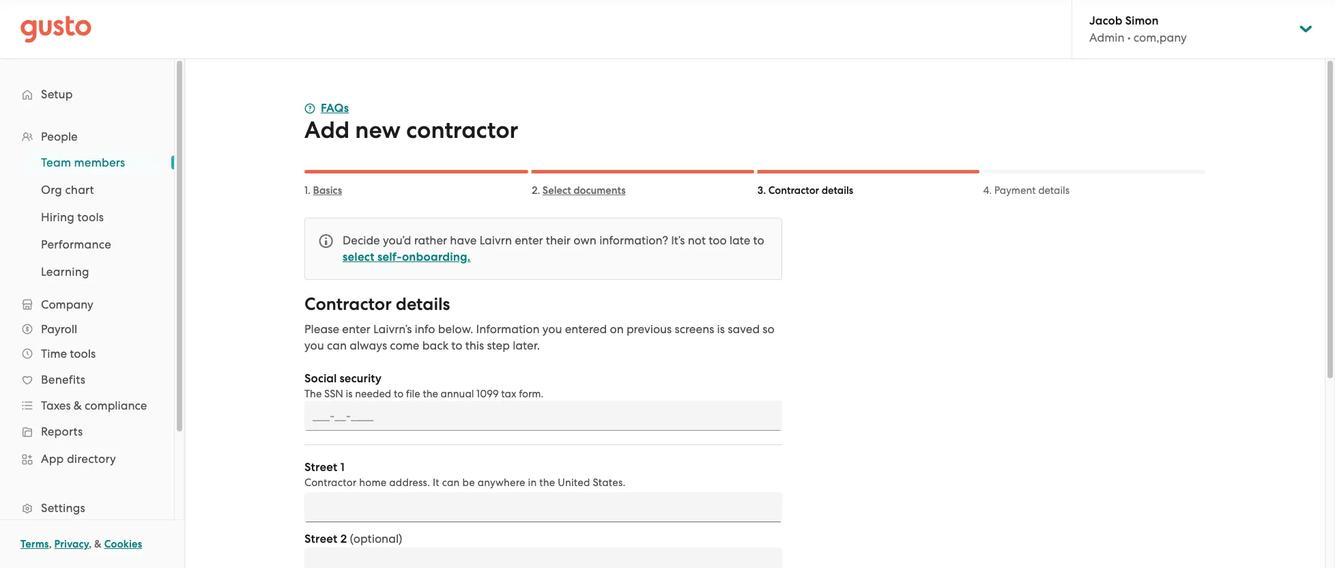 Task type: locate. For each thing, give the bounding box(es) containing it.
0 horizontal spatial the
[[423, 388, 438, 400]]

street
[[305, 460, 338, 475], [305, 532, 338, 546]]

1 horizontal spatial to
[[452, 339, 463, 352]]

app directory link
[[14, 447, 160, 471]]

list containing team members
[[0, 149, 174, 285]]

settings
[[41, 501, 85, 515]]

0 vertical spatial contractor details
[[769, 184, 854, 197]]

the right file
[[423, 388, 438, 400]]

& right taxes
[[74, 399, 82, 413]]

laivrn right have
[[480, 234, 512, 247]]

taxes & compliance button
[[14, 393, 160, 418]]

can down please
[[327, 339, 347, 352]]

street 1 contractor home address. it can be anywhere in the united states.
[[305, 460, 626, 489]]

hiring tools link
[[25, 205, 160, 229]]

faqs
[[321, 101, 349, 115]]

0 vertical spatial can
[[327, 339, 347, 352]]

faqs button
[[305, 100, 349, 117]]

is left the saved in the right bottom of the page
[[718, 322, 725, 336]]

tax
[[502, 388, 517, 400]]

0 horizontal spatial enter
[[342, 322, 371, 336]]

performance link
[[25, 232, 160, 257]]

street inside street 1 contractor home address. it can be anywhere in the united states.
[[305, 460, 338, 475]]

1 vertical spatial the
[[540, 477, 556, 489]]

1 vertical spatial tools
[[70, 347, 96, 361]]

0 vertical spatial &
[[74, 399, 82, 413]]

0 vertical spatial street
[[305, 460, 338, 475]]

2 vertical spatial contractor
[[305, 477, 357, 489]]

time tools
[[41, 347, 96, 361]]

payroll button
[[14, 317, 160, 341]]

reports
[[41, 425, 83, 438]]

1 horizontal spatial the
[[540, 477, 556, 489]]

the inside the social security the ssn is needed to file the annual 1099 tax form.
[[423, 388, 438, 400]]

app
[[41, 452, 64, 466]]

1 vertical spatial street
[[305, 532, 338, 546]]

payment
[[995, 184, 1036, 197]]

2 list from the top
[[0, 149, 174, 285]]

it
[[433, 477, 440, 489]]

is
[[718, 322, 725, 336], [346, 388, 353, 400]]

taxes & compliance
[[41, 399, 147, 413]]

to down below.
[[452, 339, 463, 352]]

1 horizontal spatial is
[[718, 322, 725, 336]]

enter up "always"
[[342, 322, 371, 336]]

privacy link
[[54, 538, 89, 550]]

tools for hiring tools
[[77, 210, 104, 224]]

0 vertical spatial the
[[423, 388, 438, 400]]

chart
[[65, 183, 94, 197]]

home image
[[20, 15, 92, 43]]

contractor
[[769, 184, 820, 197], [305, 294, 392, 315], [305, 477, 357, 489]]

& left 'cookies' button
[[94, 538, 102, 550]]

people button
[[14, 124, 160, 149]]

add
[[305, 116, 350, 144]]

list
[[0, 124, 174, 568], [0, 149, 174, 285]]

select documents link
[[543, 184, 626, 197]]

street left the 1
[[305, 460, 338, 475]]

&
[[74, 399, 82, 413], [94, 538, 102, 550]]

the right in on the bottom left of the page
[[540, 477, 556, 489]]

0 horizontal spatial &
[[74, 399, 82, 413]]

performance
[[41, 238, 111, 251]]

social security the ssn is needed to file the annual 1099 tax form.
[[305, 372, 544, 400]]

laivrn up come
[[373, 322, 405, 336]]

1 vertical spatial is
[[346, 388, 353, 400]]

you'd
[[383, 234, 411, 247]]

you
[[543, 322, 562, 336], [305, 339, 324, 352]]

0 horizontal spatial can
[[327, 339, 347, 352]]

1 horizontal spatial ,
[[89, 538, 92, 550]]

hiring
[[41, 210, 74, 224]]

terms link
[[20, 538, 49, 550]]

2 street from the top
[[305, 532, 338, 546]]

0 vertical spatial tools
[[77, 210, 104, 224]]

the
[[423, 388, 438, 400], [540, 477, 556, 489]]

tools down org chart "link"
[[77, 210, 104, 224]]

0 horizontal spatial laivrn
[[373, 322, 405, 336]]

please
[[305, 322, 339, 336]]

details
[[822, 184, 854, 197], [1039, 184, 1070, 197], [396, 294, 450, 315]]

security
[[340, 372, 382, 386]]

1 street from the top
[[305, 460, 338, 475]]

0 horizontal spatial you
[[305, 339, 324, 352]]

street left 2
[[305, 532, 338, 546]]

cookies button
[[104, 536, 142, 553]]

annual
[[441, 388, 474, 400]]

org
[[41, 183, 62, 197]]

cookies
[[104, 538, 142, 550]]

, left privacy
[[49, 538, 52, 550]]

enter
[[515, 234, 543, 247], [342, 322, 371, 336]]

1 horizontal spatial can
[[442, 477, 460, 489]]

1 vertical spatial you
[[305, 339, 324, 352]]

jacob
[[1090, 14, 1123, 28]]

can
[[327, 339, 347, 352], [442, 477, 460, 489]]

tools down payroll dropdown button
[[70, 347, 96, 361]]

1 vertical spatial can
[[442, 477, 460, 489]]

1 vertical spatial laivrn
[[373, 322, 405, 336]]

to
[[754, 234, 765, 247], [452, 339, 463, 352], [394, 388, 404, 400]]

0 horizontal spatial contractor details
[[305, 294, 450, 315]]

0 vertical spatial is
[[718, 322, 725, 336]]

0 vertical spatial enter
[[515, 234, 543, 247]]

on
[[610, 322, 624, 336]]

basics link
[[313, 184, 342, 197]]

add new contractor
[[305, 116, 519, 144]]

tools
[[77, 210, 104, 224], [70, 347, 96, 361]]

1 horizontal spatial laivrn
[[480, 234, 512, 247]]

documents
[[574, 184, 626, 197]]

select self-onboarding. link
[[343, 250, 471, 264]]

0 vertical spatial laivrn
[[480, 234, 512, 247]]

terms , privacy , & cookies
[[20, 538, 142, 550]]

1 vertical spatial &
[[94, 538, 102, 550]]

1 list from the top
[[0, 124, 174, 568]]

2 horizontal spatial to
[[754, 234, 765, 247]]

jacob simon admin • com,pany
[[1090, 14, 1187, 44]]

1 vertical spatial to
[[452, 339, 463, 352]]

later.
[[513, 339, 540, 352]]

to right the late
[[754, 234, 765, 247]]

2 vertical spatial to
[[394, 388, 404, 400]]

self-
[[378, 250, 402, 264]]

select self-onboarding. alert
[[305, 218, 783, 280]]

0 horizontal spatial ,
[[49, 538, 52, 550]]

1 horizontal spatial contractor details
[[769, 184, 854, 197]]

is right ssn
[[346, 388, 353, 400]]

can right it
[[442, 477, 460, 489]]

simon
[[1126, 14, 1159, 28]]

you left entered
[[543, 322, 562, 336]]

enter left their
[[515, 234, 543, 247]]

to inside the social security the ssn is needed to file the annual 1099 tax form.
[[394, 388, 404, 400]]

1 vertical spatial enter
[[342, 322, 371, 336]]

, left 'cookies' button
[[89, 538, 92, 550]]

1 vertical spatial contractor details
[[305, 294, 450, 315]]

,
[[49, 538, 52, 550], [89, 538, 92, 550]]

0 vertical spatial to
[[754, 234, 765, 247]]

Social security text field
[[305, 401, 783, 431]]

0 horizontal spatial to
[[394, 388, 404, 400]]

compliance
[[85, 399, 147, 413]]

anywhere
[[478, 477, 526, 489]]

list containing people
[[0, 124, 174, 568]]

contractor details
[[769, 184, 854, 197], [305, 294, 450, 315]]

0 horizontal spatial is
[[346, 388, 353, 400]]

app directory
[[41, 452, 116, 466]]

tools inside dropdown button
[[70, 347, 96, 361]]

0 vertical spatial contractor
[[769, 184, 820, 197]]

1 horizontal spatial enter
[[515, 234, 543, 247]]

you down please
[[305, 339, 324, 352]]

0 vertical spatial you
[[543, 322, 562, 336]]

to left file
[[394, 388, 404, 400]]



Task type: vqa. For each thing, say whether or not it's contained in the screenshot.
Dismissed
no



Task type: describe. For each thing, give the bounding box(es) containing it.
street for 2
[[305, 532, 338, 546]]

is inside the social security the ssn is needed to file the annual 1099 tax form.
[[346, 388, 353, 400]]

time
[[41, 347, 67, 361]]

united
[[558, 477, 590, 489]]

rather
[[414, 234, 447, 247]]

people
[[41, 130, 78, 143]]

1 vertical spatial contractor
[[305, 294, 392, 315]]

contractor
[[406, 116, 519, 144]]

setup link
[[14, 82, 160, 107]]

be
[[463, 477, 475, 489]]

to inside decide you'd rather have laivrn enter their own information? it's not too late to select self-onboarding.
[[754, 234, 765, 247]]

saved
[[728, 322, 760, 336]]

information
[[476, 322, 540, 336]]

address.
[[389, 477, 430, 489]]

1 , from the left
[[49, 538, 52, 550]]

it's
[[671, 234, 685, 247]]

•
[[1128, 31, 1131, 44]]

setup
[[41, 87, 73, 101]]

1 horizontal spatial details
[[822, 184, 854, 197]]

tools for time tools
[[70, 347, 96, 361]]

street for 1
[[305, 460, 338, 475]]

2 , from the left
[[89, 538, 92, 550]]

2 horizontal spatial details
[[1039, 184, 1070, 197]]

file
[[406, 388, 421, 400]]

states.
[[593, 477, 626, 489]]

org chart link
[[25, 178, 160, 202]]

step
[[487, 339, 510, 352]]

previous
[[627, 322, 672, 336]]

the
[[305, 388, 322, 400]]

can inside street 1 contractor home address. it can be anywhere in the united states.
[[442, 477, 460, 489]]

taxes
[[41, 399, 71, 413]]

their
[[546, 234, 571, 247]]

to inside 's info below. information you entered on previous screens is saved so you can always come back to this step later.
[[452, 339, 463, 352]]

onboarding.
[[402, 250, 471, 264]]

learning link
[[25, 260, 160, 284]]

team members
[[41, 156, 125, 169]]

members
[[74, 156, 125, 169]]

gusto navigation element
[[0, 59, 174, 568]]

please enter laivrn
[[305, 322, 405, 336]]

directory
[[67, 452, 116, 466]]

2
[[341, 532, 347, 546]]

always
[[350, 339, 387, 352]]

street 2 (optional)
[[305, 532, 403, 546]]

entered
[[565, 322, 607, 336]]

enter inside decide you'd rather have laivrn enter their own information? it's not too late to select self-onboarding.
[[515, 234, 543, 247]]

have
[[450, 234, 477, 247]]

form.
[[519, 388, 544, 400]]

org chart
[[41, 183, 94, 197]]

social
[[305, 372, 337, 386]]

1 horizontal spatial you
[[543, 322, 562, 336]]

reports link
[[14, 419, 160, 444]]

1 horizontal spatial &
[[94, 538, 102, 550]]

not
[[688, 234, 706, 247]]

& inside taxes & compliance dropdown button
[[74, 399, 82, 413]]

back
[[423, 339, 449, 352]]

ssn
[[324, 388, 343, 400]]

the inside street 1 contractor home address. it can be anywhere in the united states.
[[540, 477, 556, 489]]

benefits
[[41, 373, 85, 387]]

screens
[[675, 322, 715, 336]]

new
[[355, 116, 401, 144]]

com,pany
[[1134, 31, 1187, 44]]

too
[[709, 234, 727, 247]]

can inside 's info below. information you entered on previous screens is saved so you can always come back to this step later.
[[327, 339, 347, 352]]

1099
[[477, 388, 499, 400]]

this
[[466, 339, 484, 352]]

contractor inside street 1 contractor home address. it can be anywhere in the united states.
[[305, 477, 357, 489]]

decide
[[343, 234, 380, 247]]

late
[[730, 234, 751, 247]]

is inside 's info below. information you entered on previous screens is saved so you can always come back to this step later.
[[718, 322, 725, 336]]

payroll
[[41, 322, 77, 336]]

team members link
[[25, 150, 160, 175]]

select
[[343, 250, 375, 264]]

hiring tools
[[41, 210, 104, 224]]

settings link
[[14, 496, 160, 520]]

company
[[41, 298, 93, 311]]

privacy
[[54, 538, 89, 550]]

basics
[[313, 184, 342, 197]]

below.
[[438, 322, 474, 336]]

laivrn inside decide you'd rather have laivrn enter their own information? it's not too late to select self-onboarding.
[[480, 234, 512, 247]]

select documents
[[543, 184, 626, 197]]

Street 2 field
[[305, 548, 783, 568]]

's
[[405, 322, 412, 336]]

benefits link
[[14, 367, 160, 392]]

time tools button
[[14, 341, 160, 366]]

home
[[359, 477, 387, 489]]

info
[[415, 322, 435, 336]]

so
[[763, 322, 775, 336]]

in
[[528, 477, 537, 489]]

team
[[41, 156, 71, 169]]

Street 1 field
[[305, 492, 783, 522]]

0 horizontal spatial details
[[396, 294, 450, 315]]

terms
[[20, 538, 49, 550]]



